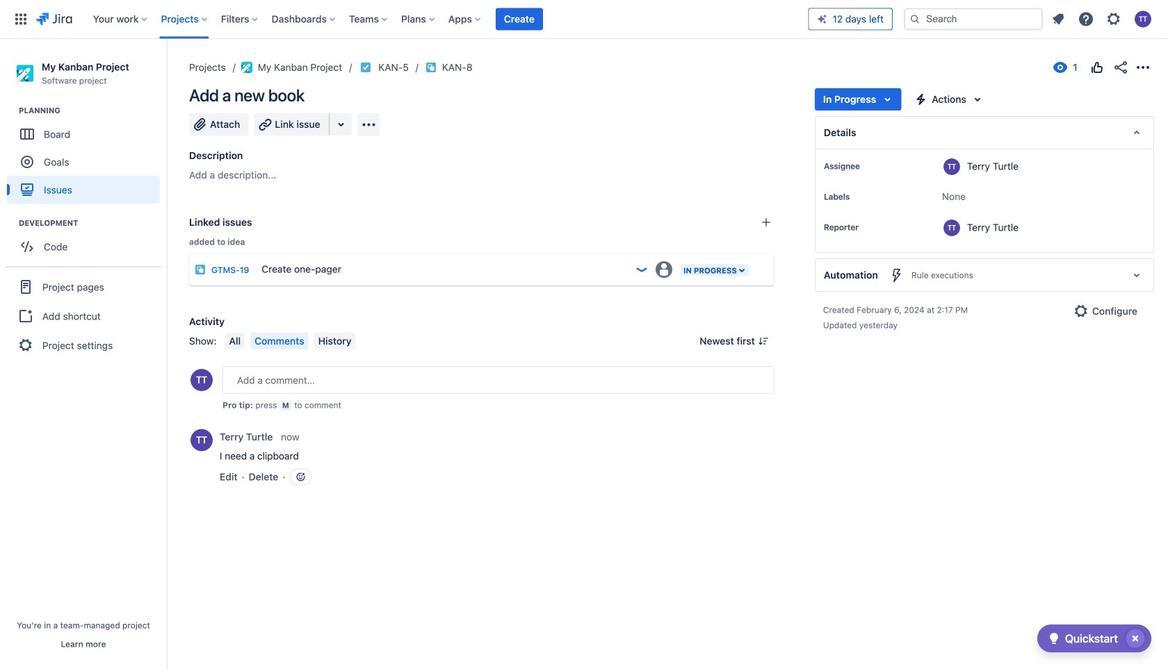 Task type: locate. For each thing, give the bounding box(es) containing it.
issue type: sub-task image
[[195, 264, 206, 275]]

help image
[[1078, 11, 1095, 27]]

settings image
[[1106, 11, 1123, 27]]

group for planning icon
[[7, 105, 166, 208]]

your profile and settings image
[[1135, 11, 1152, 27]]

heading for development icon
[[19, 218, 166, 229]]

0 vertical spatial heading
[[19, 105, 166, 116]]

1 vertical spatial more information about this user image
[[191, 430, 213, 452]]

priority: low image
[[635, 263, 649, 277]]

appswitcher icon image
[[13, 11, 29, 27]]

more information about this user image
[[944, 220, 961, 237]]

goal image
[[21, 156, 33, 168]]

1 vertical spatial heading
[[19, 218, 166, 229]]

dismiss quickstart image
[[1125, 628, 1147, 650]]

menu bar
[[222, 333, 359, 350]]

banner
[[0, 0, 1169, 39]]

task image
[[360, 62, 372, 73]]

check image
[[1046, 631, 1063, 648]]

jira image
[[36, 11, 72, 27], [36, 11, 72, 27]]

notifications image
[[1050, 11, 1067, 27]]

copy link to issue image
[[470, 61, 481, 72]]

planning image
[[2, 102, 19, 119]]

0 vertical spatial more information about this user image
[[944, 159, 961, 175]]

reporter pin to top. only you can see pinned fields. image
[[862, 222, 873, 233]]

link an issue image
[[761, 217, 772, 228]]

heading
[[19, 105, 166, 116], [19, 218, 166, 229]]

labels pin to top. only you can see pinned fields. image
[[853, 191, 864, 202]]

1 vertical spatial group
[[7, 218, 166, 265]]

2 heading from the top
[[19, 218, 166, 229]]

link web pages and more image
[[333, 116, 350, 133]]

1 heading from the top
[[19, 105, 166, 116]]

more information about this user image
[[944, 159, 961, 175], [191, 430, 213, 452]]

group
[[7, 105, 166, 208], [7, 218, 166, 265], [6, 267, 161, 365]]

1 horizontal spatial more information about this user image
[[944, 159, 961, 175]]

0 vertical spatial group
[[7, 105, 166, 208]]



Task type: vqa. For each thing, say whether or not it's contained in the screenshot.
Show: on the bottom left of page
no



Task type: describe. For each thing, give the bounding box(es) containing it.
Add a comment… field
[[223, 367, 775, 394]]

search image
[[910, 14, 921, 25]]

sidebar element
[[0, 39, 167, 670]]

subtask image
[[426, 62, 437, 73]]

add app image
[[361, 117, 378, 133]]

actions image
[[1135, 59, 1152, 76]]

group for development icon
[[7, 218, 166, 265]]

details element
[[815, 116, 1155, 150]]

2 vertical spatial group
[[6, 267, 161, 365]]

assignee pin to top. only you can see pinned fields. image
[[863, 161, 874, 172]]

vote options: no one has voted for this issue yet. image
[[1089, 59, 1106, 76]]

Search field
[[904, 8, 1043, 30]]

my kanban project image
[[241, 62, 252, 73]]

automation element
[[815, 259, 1155, 292]]

0 horizontal spatial more information about this user image
[[191, 430, 213, 452]]

heading for planning icon
[[19, 105, 166, 116]]

add reaction image
[[295, 472, 306, 483]]

primary element
[[8, 0, 809, 39]]

development image
[[2, 215, 19, 232]]

sidebar navigation image
[[152, 56, 182, 83]]



